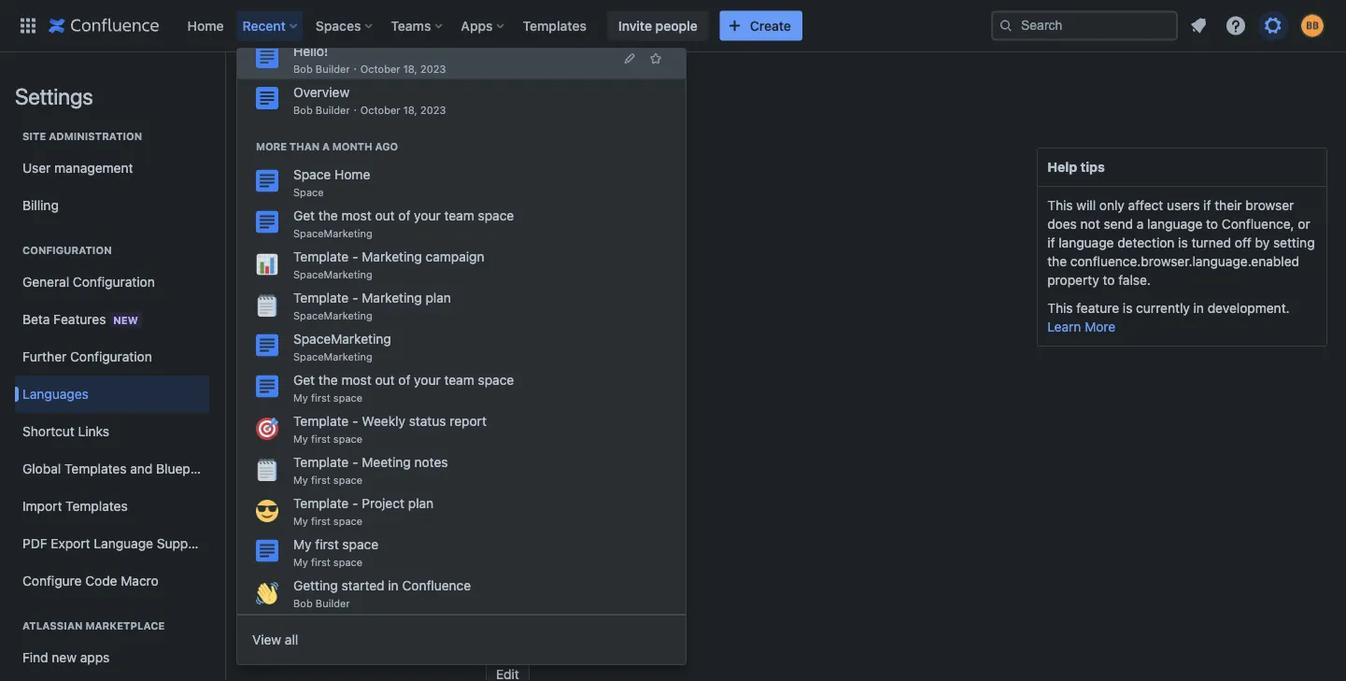 Task type: locate. For each thing, give the bounding box(es) containing it.
template right :bar_chart: image
[[293, 249, 349, 265]]

home
[[187, 18, 224, 33], [335, 167, 370, 182]]

to up 'turned'
[[1207, 216, 1219, 232]]

user management link
[[15, 150, 209, 187]]

0 vertical spatial october
[[360, 63, 400, 75]]

a down affect
[[1137, 216, 1144, 232]]

get for spacemarketing
[[293, 208, 315, 224]]

templates right apps popup button
[[523, 18, 587, 33]]

bob builder ・ october 18, 2023 down language configuration
[[293, 104, 446, 116]]

their
[[1215, 198, 1242, 213]]

confluence up view all link
[[402, 578, 471, 594]]

3 - from the top
[[352, 414, 358, 429]]

this feature is currently in development. learn more
[[1048, 300, 1290, 335]]

(deutschland)
[[540, 219, 625, 235]]

most up weekly
[[342, 373, 372, 388]]

dansk (danmark) deutsch (deutschland) eesti (eesti) english (uk)
[[486, 200, 625, 272]]

further configuration link
[[15, 338, 209, 376]]

first inside template - project plan my first space
[[311, 516, 331, 528]]

- inside template - project plan my first space
[[352, 496, 358, 511]]

template - project plan my first space
[[293, 496, 434, 528]]

0 vertical spatial 2023
[[421, 63, 446, 75]]

2 template from the top
[[293, 290, 349, 306]]

languages up shortcut
[[22, 386, 89, 402]]

1 vertical spatial to
[[1103, 272, 1115, 288]]

1 vertical spatial more
[[1085, 319, 1116, 335]]

your up status
[[414, 373, 441, 388]]

0 vertical spatial in
[[1194, 300, 1205, 316]]

0 horizontal spatial if
[[1048, 235, 1055, 250]]

bob down overview
[[293, 104, 313, 116]]

2 october from the top
[[360, 104, 400, 116]]

日本語
[[486, 616, 525, 632]]

most for my first space
[[342, 373, 372, 388]]

my first space up weekly
[[293, 392, 363, 404]]

language up 'installed languages'
[[373, 150, 455, 172]]

1 my first space from the top
[[293, 392, 363, 404]]

out for spacemarketing
[[375, 208, 395, 224]]

1 horizontal spatial language
[[252, 74, 347, 100]]

1 horizontal spatial global
[[252, 150, 305, 172]]

confluence
[[449, 112, 518, 127], [402, 578, 471, 594]]

2 my from the top
[[293, 433, 308, 445]]

my first space down template - project plan my first space
[[293, 537, 379, 552]]

builder down overview
[[316, 104, 350, 116]]

1 your from the top
[[414, 208, 441, 224]]

1 vertical spatial marketing
[[362, 290, 422, 306]]

if left their
[[1204, 198, 1212, 213]]

1 vertical spatial get
[[293, 373, 315, 388]]

beta features new
[[22, 311, 138, 327]]

global
[[252, 150, 305, 172], [22, 461, 61, 477]]

0 vertical spatial templates
[[523, 18, 587, 33]]

1 october from the top
[[360, 63, 400, 75]]

1 ・ from the top
[[350, 63, 360, 75]]

my first space for -
[[293, 433, 363, 445]]

is inside "this will only affect users if their browser does not send a language to confluence, or if language detection is turned off by setting the confluence.browser.language.enabled property to false."
[[1179, 235, 1188, 250]]

home up collapse sidebar icon
[[187, 18, 224, 33]]

language
[[345, 112, 400, 127], [1148, 216, 1203, 232], [1059, 235, 1114, 250]]

if
[[1204, 198, 1212, 213], [1048, 235, 1055, 250]]

of for my first space
[[398, 373, 411, 388]]

templates down links
[[64, 461, 127, 477]]

banner
[[0, 0, 1347, 52]]

default
[[309, 150, 369, 172]]

1 vertical spatial 18,
[[403, 104, 418, 116]]

1 bob from the top
[[293, 63, 313, 75]]

language down hello!
[[252, 74, 347, 100]]

home inside global element
[[187, 18, 224, 33]]

october down teams
[[360, 63, 400, 75]]

0 horizontal spatial is
[[1123, 300, 1133, 316]]

0 horizontal spatial a
[[322, 140, 330, 153]]

0 vertical spatial out
[[375, 208, 395, 224]]

3 spacemarketing from the top
[[293, 310, 373, 322]]

5 spacemarketing from the top
[[293, 351, 373, 363]]

my first space up getting
[[293, 557, 363, 569]]

1 vertical spatial october
[[360, 104, 400, 116]]

pdf export language support link
[[15, 525, 209, 563]]

3 template from the top
[[293, 414, 349, 429]]

1 of from the top
[[398, 208, 411, 224]]

0 vertical spatial builder
[[316, 63, 350, 75]]

0 vertical spatial plan
[[426, 290, 451, 306]]

configuration up new at the left top of the page
[[73, 274, 155, 290]]

templates link
[[517, 11, 592, 41]]

my
[[293, 392, 308, 404], [293, 433, 308, 445], [293, 474, 308, 487], [293, 516, 308, 528], [293, 537, 312, 552], [293, 557, 308, 569]]

confluence.browser.language.enabled
[[1071, 254, 1300, 269]]

0 horizontal spatial to
[[1103, 272, 1115, 288]]

5 - from the top
[[352, 496, 358, 511]]

2 get from the top
[[293, 373, 315, 388]]

1 vertical spatial if
[[1048, 235, 1055, 250]]

1 vertical spatial language
[[373, 150, 455, 172]]

language down import templates link
[[94, 536, 153, 551]]

more than a month ago
[[256, 140, 398, 153]]

is up confluence.browser.language.enabled
[[1179, 235, 1188, 250]]

team
[[444, 208, 475, 224], [444, 373, 475, 388]]

shortcut links link
[[15, 413, 209, 450]]

0 vertical spatial your
[[414, 208, 441, 224]]

2 out from the top
[[375, 373, 395, 388]]

the up the template - weekly status report
[[319, 373, 338, 388]]

is inside this feature is currently in development. learn more
[[1123, 300, 1133, 316]]

out for my first space
[[375, 373, 395, 388]]

template - marketing campaign
[[293, 249, 485, 265]]

this up does
[[1048, 198, 1073, 213]]

template right :dart: icon
[[293, 414, 349, 429]]

1 vertical spatial builder
[[316, 104, 350, 116]]

2 builder from the top
[[316, 104, 350, 116]]

18,
[[403, 63, 418, 75], [403, 104, 418, 116]]

1 get from the top
[[293, 208, 315, 224]]

of
[[398, 208, 411, 224], [398, 373, 411, 388]]

import templates
[[22, 499, 128, 514]]

template down the template - meeting notes my first space
[[293, 496, 349, 511]]

this will only affect users if their browser does not send a language to confluence, or if language detection is turned off by setting the confluence.browser.language.enabled property to false.
[[1048, 198, 1315, 288]]

confluence image
[[49, 14, 159, 37], [49, 14, 159, 37]]

1 horizontal spatial to
[[1207, 216, 1219, 232]]

2023 for overview
[[421, 104, 446, 116]]

bob down hello!
[[293, 63, 313, 75]]

:notepad_spiral: image for spacemarketing
[[256, 295, 278, 317]]

the down space home space
[[319, 208, 338, 224]]

1 vertical spatial ・
[[350, 104, 360, 116]]

(日本)
[[529, 616, 565, 632]]

0 vertical spatial global
[[252, 150, 305, 172]]

norsk
[[486, 411, 519, 426]]

2 ・ from the top
[[350, 104, 360, 116]]

property
[[1048, 272, 1100, 288]]

0 vertical spatial home
[[187, 18, 224, 33]]

settings icon image
[[1263, 14, 1285, 37]]

configuration group
[[15, 224, 217, 606]]

1 horizontal spatial if
[[1204, 198, 1212, 213]]

templates inside global element
[[523, 18, 587, 33]]

0 horizontal spatial in
[[388, 578, 399, 594]]

space up template - project plan my first space
[[333, 474, 363, 487]]

template inside template - project plan my first space
[[293, 496, 349, 511]]

does
[[1048, 216, 1077, 232]]

invite people button
[[607, 11, 709, 41]]

my first space up the template - meeting notes my first space
[[293, 433, 363, 445]]

global for global default language
[[252, 150, 305, 172]]

・ down language configuration
[[350, 104, 360, 116]]

october down language configuration
[[360, 104, 400, 116]]

1 vertical spatial space
[[293, 187, 324, 199]]

space down default
[[293, 187, 324, 199]]

0 horizontal spatial global
[[22, 461, 61, 477]]

confluence right this
[[449, 112, 518, 127]]

1 - from the top
[[352, 249, 358, 265]]

marketing up template - marketing plan at the left of page
[[362, 249, 422, 265]]

2 most from the top
[[342, 373, 372, 388]]

appswitcher icon image
[[17, 14, 39, 37]]

my first space
[[293, 392, 363, 404], [293, 433, 363, 445], [293, 537, 379, 552], [293, 557, 363, 569]]

- inside the template - meeting notes my first space
[[352, 455, 358, 470]]

1 horizontal spatial a
[[1137, 216, 1144, 232]]

template up template - project plan my first space
[[293, 455, 349, 470]]

1 vertical spatial out
[[375, 373, 395, 388]]

1 vertical spatial a
[[1137, 216, 1144, 232]]

more down the set
[[256, 140, 287, 153]]

0 vertical spatial 18,
[[403, 63, 418, 75]]

1 vertical spatial this
[[1048, 300, 1073, 316]]

your down 'installed languages'
[[414, 208, 441, 224]]

- left meeting
[[352, 455, 358, 470]]

:wave: image
[[256, 582, 278, 605], [256, 582, 278, 605]]

people
[[656, 18, 698, 33]]

0 vertical spatial more
[[256, 140, 287, 153]]

None submit
[[486, 661, 530, 681]]

0 vertical spatial get the most out of your team space
[[293, 208, 514, 224]]

1 horizontal spatial language
[[1059, 235, 1114, 250]]

create button
[[720, 11, 803, 41]]

2 - from the top
[[352, 290, 358, 306]]

my first space for the
[[293, 392, 363, 404]]

languages
[[406, 186, 472, 202], [22, 386, 89, 402]]

4 template from the top
[[293, 455, 349, 470]]

shortcut
[[22, 424, 75, 439]]

1 horizontal spatial is
[[1179, 235, 1188, 250]]

0 vertical spatial most
[[342, 208, 372, 224]]

2 bob from the top
[[293, 104, 313, 116]]

invite people
[[619, 18, 698, 33]]

2 get the most out of your team space from the top
[[293, 373, 514, 388]]

team up report
[[444, 373, 475, 388]]

in
[[1194, 300, 1205, 316], [388, 578, 399, 594]]

・ for overview
[[350, 104, 360, 116]]

1 vertical spatial of
[[398, 373, 411, 388]]

language for global default language
[[373, 150, 455, 172]]

1 bob builder ・ october 18, 2023 from the top
[[293, 63, 446, 75]]

bob for hello!
[[293, 63, 313, 75]]

1 vertical spatial plan
[[408, 496, 434, 511]]

1 builder from the top
[[316, 63, 350, 75]]

configure code macro link
[[15, 563, 209, 600]]

2023
[[421, 63, 446, 75], [421, 104, 446, 116]]

3 builder from the top
[[316, 598, 350, 610]]

your for spacemarketing
[[414, 208, 441, 224]]

2 vertical spatial language
[[94, 536, 153, 551]]

1 vertical spatial your
[[414, 373, 441, 388]]

find
[[22, 650, 48, 665]]

0 vertical spatial language
[[252, 74, 347, 100]]

- left weekly
[[352, 414, 358, 429]]

template inside the template - meeting notes my first space
[[293, 455, 349, 470]]

this inside "this will only affect users if their browser does not send a language to confluence, or if language detection is turned off by setting the confluence.browser.language.enabled property to false."
[[1048, 198, 1073, 213]]

0 vertical spatial language
[[345, 112, 400, 127]]

2023 down teams popup button
[[421, 63, 446, 75]]

1 vertical spatial 2023
[[421, 104, 446, 116]]

the up the property
[[1048, 254, 1067, 269]]

template for template - marketing campaign
[[293, 249, 349, 265]]

2 horizontal spatial language
[[373, 150, 455, 172]]

spacemarketing
[[293, 228, 373, 240], [293, 269, 373, 281], [293, 310, 373, 322], [293, 331, 391, 347], [293, 351, 373, 363]]

2 vertical spatial builder
[[316, 598, 350, 610]]

apps
[[461, 18, 493, 33]]

this inside this feature is currently in development. learn more
[[1048, 300, 1073, 316]]

2 vertical spatial bob
[[293, 598, 313, 610]]

3 my from the top
[[293, 474, 308, 487]]

october for hello!
[[360, 63, 400, 75]]

1 vertical spatial confluence
[[402, 578, 471, 594]]

home down month
[[335, 167, 370, 182]]

- up template - marketing plan at the left of page
[[352, 249, 358, 265]]

4 - from the top
[[352, 455, 358, 470]]

1 vertical spatial home
[[335, 167, 370, 182]]

out
[[375, 208, 395, 224], [375, 373, 395, 388]]

confluence inside the more than a month ago element
[[402, 578, 471, 594]]

bob down getting
[[293, 598, 313, 610]]

language inside 'link'
[[94, 536, 153, 551]]

in right the currently
[[1194, 300, 1205, 316]]

spacemarketing for get the most out of your team space
[[293, 228, 373, 240]]

1 vertical spatial templates
[[64, 461, 127, 477]]

1 horizontal spatial more
[[1085, 319, 1116, 335]]

get
[[293, 208, 315, 224], [293, 373, 315, 388]]

2 vertical spatial language
[[1059, 235, 1114, 250]]

1 out from the top
[[375, 208, 395, 224]]

:bar_chart: image
[[256, 253, 278, 276]]

help
[[1048, 159, 1078, 175]]

language configuration
[[252, 74, 480, 100]]

marketing for campaign
[[362, 249, 422, 265]]

1 vertical spatial get the most out of your team space
[[293, 373, 514, 388]]

2 vertical spatial templates
[[66, 499, 128, 514]]

0 vertical spatial if
[[1204, 198, 1212, 213]]

5 template from the top
[[293, 496, 349, 511]]

configuration for further
[[70, 349, 152, 364]]

0 vertical spatial marketing
[[362, 249, 422, 265]]

18, down teams
[[403, 63, 418, 75]]

templates up the pdf export language support 'link'
[[66, 499, 128, 514]]

team for spacemarketing
[[444, 208, 475, 224]]

0 vertical spatial team
[[444, 208, 475, 224]]

management
[[54, 160, 133, 176]]

most
[[342, 208, 372, 224], [342, 373, 372, 388]]

1 18, from the top
[[403, 63, 418, 75]]

- for template - meeting notes my first space
[[352, 455, 358, 470]]

to left false.
[[1103, 272, 1115, 288]]

space
[[293, 167, 331, 182], [293, 187, 324, 199]]

1 marketing from the top
[[362, 249, 422, 265]]

this up learn at the right of the page
[[1048, 300, 1073, 316]]

of up the template - weekly status report
[[398, 373, 411, 388]]

- left the project at bottom left
[[352, 496, 358, 511]]

language down not
[[1059, 235, 1114, 250]]

(danmark)
[[526, 200, 589, 216]]

1 vertical spatial team
[[444, 373, 475, 388]]

space inside the template - meeting notes my first space
[[333, 474, 363, 487]]

feature
[[1077, 300, 1120, 316]]

magyar
[[486, 373, 531, 389]]

marketing for plan
[[362, 290, 422, 306]]

more down 'feature'
[[1085, 319, 1116, 335]]

plan right the project at bottom left
[[408, 496, 434, 511]]

3 bob from the top
[[293, 598, 313, 610]]

beta
[[22, 311, 50, 327]]

is down false.
[[1123, 300, 1133, 316]]

plan
[[426, 290, 451, 306], [408, 496, 434, 511]]

configuration up general
[[22, 244, 112, 257]]

1 horizontal spatial in
[[1194, 300, 1205, 316]]

macro
[[121, 573, 159, 589]]

my first space for first
[[293, 557, 363, 569]]

marketing down 'template - marketing campaign'
[[362, 290, 422, 306]]

(norge)
[[523, 411, 570, 426]]

site
[[22, 130, 46, 143]]

1 this from the top
[[1048, 198, 1073, 213]]

0 horizontal spatial home
[[187, 18, 224, 33]]

1 2023 from the top
[[421, 63, 446, 75]]

2023 for hello!
[[421, 63, 446, 75]]

banner containing home
[[0, 0, 1347, 52]]

0 vertical spatial get
[[293, 208, 315, 224]]

0 vertical spatial languages
[[406, 186, 472, 202]]

a right than
[[322, 140, 330, 153]]

1 vertical spatial most
[[342, 373, 372, 388]]

out down installed at the top left of page
[[375, 208, 395, 224]]

edit hello! image
[[622, 51, 637, 66]]

global templates and blueprints
[[22, 461, 217, 477]]

1 spacemarketing from the top
[[293, 228, 373, 240]]

0 vertical spatial is
[[1179, 235, 1188, 250]]

1 vertical spatial is
[[1123, 300, 1133, 316]]

first
[[311, 392, 331, 404], [311, 433, 331, 445], [311, 474, 331, 487], [311, 516, 331, 528], [315, 537, 339, 552], [311, 557, 331, 569]]

space up the template - meeting notes my first space
[[333, 433, 363, 445]]

Search field
[[992, 11, 1178, 41]]

get for my first space
[[293, 373, 315, 388]]

builder down getting
[[316, 598, 350, 610]]

apps button
[[455, 11, 512, 41]]

0 horizontal spatial language
[[94, 536, 153, 551]]

0 vertical spatial space
[[293, 167, 331, 182]]

1 horizontal spatial home
[[335, 167, 370, 182]]

1 vertical spatial in
[[388, 578, 399, 594]]

import templates link
[[15, 488, 209, 525]]

global inside configuration group
[[22, 461, 61, 477]]

ago
[[375, 140, 398, 153]]

team up campaign
[[444, 208, 475, 224]]

space down than
[[293, 167, 331, 182]]

teams
[[391, 18, 431, 33]]

2 this from the top
[[1048, 300, 1073, 316]]

space up started
[[333, 557, 363, 569]]

2 spacemarketing from the top
[[293, 269, 373, 281]]

2023 right for
[[421, 104, 446, 116]]

get the most out of your team space down 'installed languages'
[[293, 208, 514, 224]]

4 my first space from the top
[[293, 557, 363, 569]]

of down 'installed languages'
[[398, 208, 411, 224]]

1 team from the top
[[444, 208, 475, 224]]

2 of from the top
[[398, 373, 411, 388]]

language up ago
[[345, 112, 400, 127]]

0 horizontal spatial languages
[[22, 386, 89, 402]]

if down does
[[1048, 235, 1055, 250]]

2 bob builder ・ october 18, 2023 from the top
[[293, 104, 446, 116]]

get the most out of your team space
[[293, 208, 514, 224], [293, 373, 514, 388]]

1 vertical spatial languages
[[22, 386, 89, 402]]

spacemarketing for template - marketing campaign
[[293, 269, 373, 281]]

templates for global templates and blueprints
[[64, 461, 127, 477]]

0 horizontal spatial language
[[345, 112, 400, 127]]

0 vertical spatial confluence
[[449, 112, 518, 127]]

:notepad_spiral: image
[[256, 295, 278, 317], [256, 459, 278, 481], [256, 459, 278, 481]]

configuration
[[352, 74, 480, 100], [22, 244, 112, 257], [73, 274, 155, 290], [70, 349, 152, 364]]

1 most from the top
[[342, 208, 372, 224]]

language
[[252, 74, 347, 100], [373, 150, 455, 172], [94, 536, 153, 551]]

18, left this
[[403, 104, 418, 116]]

template right :notepad_spiral: image
[[293, 290, 349, 306]]

2 marketing from the top
[[362, 290, 422, 306]]

code
[[85, 573, 117, 589]]

0 vertical spatial ・
[[350, 63, 360, 75]]

bob for overview
[[293, 104, 313, 116]]

billing link
[[15, 187, 209, 224]]

1 get the most out of your team space from the top
[[293, 208, 514, 224]]

(magyarország)
[[534, 373, 629, 389]]

october
[[360, 63, 400, 75], [360, 104, 400, 116]]

1 vertical spatial global
[[22, 461, 61, 477]]

1 vertical spatial bob
[[293, 104, 313, 116]]

0 vertical spatial this
[[1048, 198, 1073, 213]]

0 vertical spatial bob builder ・ october 18, 2023
[[293, 63, 446, 75]]

configuration inside "link"
[[73, 274, 155, 290]]

spacemarketing for spacemarketing
[[293, 351, 373, 363]]

plan down campaign
[[426, 290, 451, 306]]

get the most out of your team space up the template - weekly status report
[[293, 373, 514, 388]]

out up weekly
[[375, 373, 395, 388]]

2 your from the top
[[414, 373, 441, 388]]

1 template from the top
[[293, 249, 349, 265]]

:sunglasses: image
[[256, 500, 278, 523], [256, 500, 278, 523]]

configuration up set the default language for this confluence instance.
[[352, 74, 480, 100]]

deutsch
[[486, 219, 536, 235]]

configuration up languages link
[[70, 349, 152, 364]]

2 18, from the top
[[403, 104, 418, 116]]

space down the project at bottom left
[[333, 516, 363, 528]]

・ down spaces popup button
[[350, 63, 360, 75]]

bob builder ・ october 18, 2023 for hello!
[[293, 63, 446, 75]]

builder up overview
[[316, 63, 350, 75]]

global up import
[[22, 461, 61, 477]]

4 my from the top
[[293, 516, 308, 528]]

2 team from the top
[[444, 373, 475, 388]]

meeting
[[362, 455, 411, 470]]

global down the set
[[252, 150, 305, 172]]

languages right installed at the top left of page
[[406, 186, 472, 202]]

1 vertical spatial bob builder ・ october 18, 2023
[[293, 104, 446, 116]]

plan inside template - project plan my first space
[[408, 496, 434, 511]]

language down users on the right
[[1148, 216, 1203, 232]]

0 vertical spatial of
[[398, 208, 411, 224]]

- down 'template - marketing campaign'
[[352, 290, 358, 306]]

0 vertical spatial bob
[[293, 63, 313, 75]]

1 vertical spatial language
[[1148, 216, 1203, 232]]

2 2023 from the top
[[421, 104, 446, 116]]

2 my first space from the top
[[293, 433, 363, 445]]

bob builder ・ october 18, 2023 down spaces popup button
[[293, 63, 446, 75]]

in right started
[[388, 578, 399, 594]]

most down installed at the top left of page
[[342, 208, 372, 224]]



Task type: describe. For each thing, give the bounding box(es) containing it.
view all
[[252, 632, 298, 648]]

recent
[[243, 18, 286, 33]]

template - marketing plan
[[293, 290, 451, 306]]

templates for import templates
[[66, 499, 128, 514]]

5 my from the top
[[293, 537, 312, 552]]

1 space from the top
[[293, 167, 331, 182]]

installed languages element
[[486, 180, 1019, 652]]

weekly
[[362, 414, 406, 429]]

search image
[[999, 18, 1014, 33]]

my inside the template - meeting notes my first space
[[293, 474, 308, 487]]

18, for hello!
[[403, 63, 418, 75]]

template for template - weekly status report
[[293, 414, 349, 429]]

template - weekly status report
[[293, 414, 487, 429]]

0 vertical spatial to
[[1207, 216, 1219, 232]]

2 horizontal spatial language
[[1148, 216, 1203, 232]]

the right the set
[[276, 112, 296, 127]]

spacemarketing for template - marketing plan
[[293, 310, 373, 322]]

atlassian marketplace
[[22, 620, 165, 632]]

your for my first space
[[414, 373, 441, 388]]

:bar_chart: image
[[256, 253, 278, 276]]

off
[[1235, 235, 1252, 250]]

learn more link
[[1048, 319, 1116, 335]]

general
[[22, 274, 69, 290]]

false.
[[1119, 272, 1151, 288]]

1 horizontal spatial languages
[[406, 186, 472, 202]]

get the most out of your team space for spacemarketing
[[293, 208, 514, 224]]

configure code macro
[[22, 573, 159, 589]]

3 my first space from the top
[[293, 537, 379, 552]]

my inside template - project plan my first space
[[293, 516, 308, 528]]

global element
[[11, 0, 992, 52]]

1 my from the top
[[293, 392, 308, 404]]

language for pdf export language support
[[94, 536, 153, 551]]

global templates and blueprints link
[[15, 450, 217, 488]]

global default language
[[252, 150, 455, 172]]

confluence,
[[1222, 216, 1295, 232]]

new
[[113, 314, 138, 326]]

:dart: image
[[256, 418, 278, 440]]

2 space from the top
[[293, 187, 324, 199]]

administration
[[49, 130, 142, 143]]

set
[[252, 112, 272, 127]]

this for this feature is currently in development. learn more
[[1048, 300, 1073, 316]]

development.
[[1208, 300, 1290, 316]]

links
[[78, 424, 109, 439]]

space up eesti
[[478, 208, 514, 224]]

this for this will only affect users if their browser does not send a language to confluence, or if language detection is turned off by setting the confluence.browser.language.enabled property to false.
[[1048, 198, 1073, 213]]

installed languages
[[351, 186, 472, 202]]

general configuration link
[[15, 264, 209, 301]]

languages inside configuration group
[[22, 386, 89, 402]]

marketplace
[[85, 620, 165, 632]]

eesti
[[486, 238, 515, 253]]

team for my first space
[[444, 373, 475, 388]]

campaign
[[426, 249, 485, 265]]

configure
[[22, 573, 82, 589]]

中文
[[486, 598, 512, 613]]

further configuration
[[22, 349, 152, 364]]

4 spacemarketing from the top
[[293, 331, 391, 347]]

space up norsk on the bottom left of page
[[478, 373, 514, 388]]

template for template - marketing plan
[[293, 290, 349, 306]]

中文 (中国) 日本語 (日本)
[[486, 598, 565, 632]]

magyar (magyarország)
[[486, 373, 629, 389]]

- for template - project plan my first space
[[352, 496, 358, 511]]

teams button
[[385, 11, 450, 41]]

home inside space home space
[[335, 167, 370, 182]]

users
[[1167, 198, 1200, 213]]

builder for hello!
[[316, 63, 350, 75]]

polski
[[486, 429, 521, 445]]

configuration for language
[[352, 74, 480, 100]]

getting
[[293, 578, 338, 594]]

・ for hello!
[[350, 63, 360, 75]]

norsk (norge) polski (polska)
[[486, 411, 574, 445]]

plan for template - marketing plan
[[426, 290, 451, 306]]

user management
[[22, 160, 133, 176]]

learn
[[1048, 319, 1082, 335]]

affect
[[1129, 198, 1164, 213]]

find new apps
[[22, 650, 110, 665]]

installed
[[351, 186, 402, 202]]

(中国)
[[516, 598, 552, 613]]

get the most out of your team space for my first space
[[293, 373, 514, 388]]

tips
[[1081, 159, 1105, 175]]

project
[[362, 496, 405, 511]]

and
[[130, 461, 153, 477]]

this
[[424, 112, 446, 127]]

recent button
[[237, 11, 304, 41]]

star hello! image
[[649, 51, 663, 66]]

send
[[1104, 216, 1134, 232]]

more than a month ago element
[[237, 162, 686, 614]]

month
[[332, 140, 373, 153]]

collapse sidebar image
[[204, 62, 245, 99]]

0 vertical spatial a
[[322, 140, 330, 153]]

0 horizontal spatial more
[[256, 140, 287, 153]]

- for template - marketing campaign
[[352, 249, 358, 265]]

site administration group
[[15, 110, 209, 230]]

for
[[403, 112, 420, 127]]

plan for template - project plan my first space
[[408, 496, 434, 511]]

- for template - marketing plan
[[352, 290, 358, 306]]

not
[[1081, 216, 1101, 232]]

the inside "this will only affect users if their browser does not send a language to confluence, or if language detection is turned off by setting the confluence.browser.language.enabled property to false."
[[1048, 254, 1067, 269]]

atlassian
[[22, 620, 83, 632]]

general configuration
[[22, 274, 155, 290]]

view
[[252, 632, 281, 648]]

or
[[1298, 216, 1311, 232]]

features
[[53, 311, 106, 327]]

in inside this feature is currently in development. learn more
[[1194, 300, 1205, 316]]

getting started in confluence
[[293, 578, 471, 594]]

most for spacemarketing
[[342, 208, 372, 224]]

site administration
[[22, 130, 142, 143]]

:notepad_spiral: image for my first space
[[256, 459, 278, 481]]

default
[[299, 112, 341, 127]]

space up weekly
[[333, 392, 363, 404]]

:dart: image
[[256, 418, 278, 440]]

atlassian marketplace group
[[15, 600, 209, 681]]

started
[[342, 578, 385, 594]]

a inside "this will only affect users if their browser does not send a language to confluence, or if language detection is turned off by setting the confluence.browser.language.enabled property to false."
[[1137, 216, 1144, 232]]

- for template - weekly status report
[[352, 414, 358, 429]]

notification icon image
[[1188, 14, 1210, 37]]

shortcut links
[[22, 424, 109, 439]]

bob inside the more than a month ago element
[[293, 598, 313, 610]]

new
[[52, 650, 77, 665]]

18, for overview
[[403, 104, 418, 116]]

pdf export language support
[[22, 536, 205, 551]]

october for overview
[[360, 104, 400, 116]]

more inside this feature is currently in development. learn more
[[1085, 319, 1116, 335]]

configuration for general
[[73, 274, 155, 290]]

billing
[[22, 198, 59, 213]]

hello!
[[293, 43, 328, 59]]

space down template - project plan my first space
[[342, 537, 379, 552]]

first inside the template - meeting notes my first space
[[311, 474, 331, 487]]

help icon image
[[1225, 14, 1248, 37]]

bob builder ・ october 18, 2023 for overview
[[293, 104, 446, 116]]

6 my from the top
[[293, 557, 308, 569]]

in inside the more than a month ago element
[[388, 578, 399, 594]]

of for spacemarketing
[[398, 208, 411, 224]]

set the default language for this confluence instance.
[[252, 112, 576, 127]]

space inside template - project plan my first space
[[333, 516, 363, 528]]

user
[[22, 160, 51, 176]]

export
[[51, 536, 90, 551]]

builder for overview
[[316, 104, 350, 116]]

create
[[750, 18, 791, 33]]

browser
[[1246, 198, 1295, 213]]

status
[[409, 414, 446, 429]]

:notepad_spiral: image
[[256, 295, 278, 317]]

blueprints
[[156, 461, 217, 477]]

setting
[[1274, 235, 1315, 250]]

turned
[[1192, 235, 1232, 250]]

help tips
[[1048, 159, 1105, 175]]

apps
[[80, 650, 110, 665]]

instance.
[[522, 112, 576, 127]]

global for global templates and blueprints
[[22, 461, 61, 477]]

builder inside the more than a month ago element
[[316, 598, 350, 610]]

spaces
[[316, 18, 361, 33]]

home link
[[182, 11, 229, 41]]

only
[[1100, 198, 1125, 213]]



Task type: vqa. For each thing, say whether or not it's contained in the screenshot.
Copy
no



